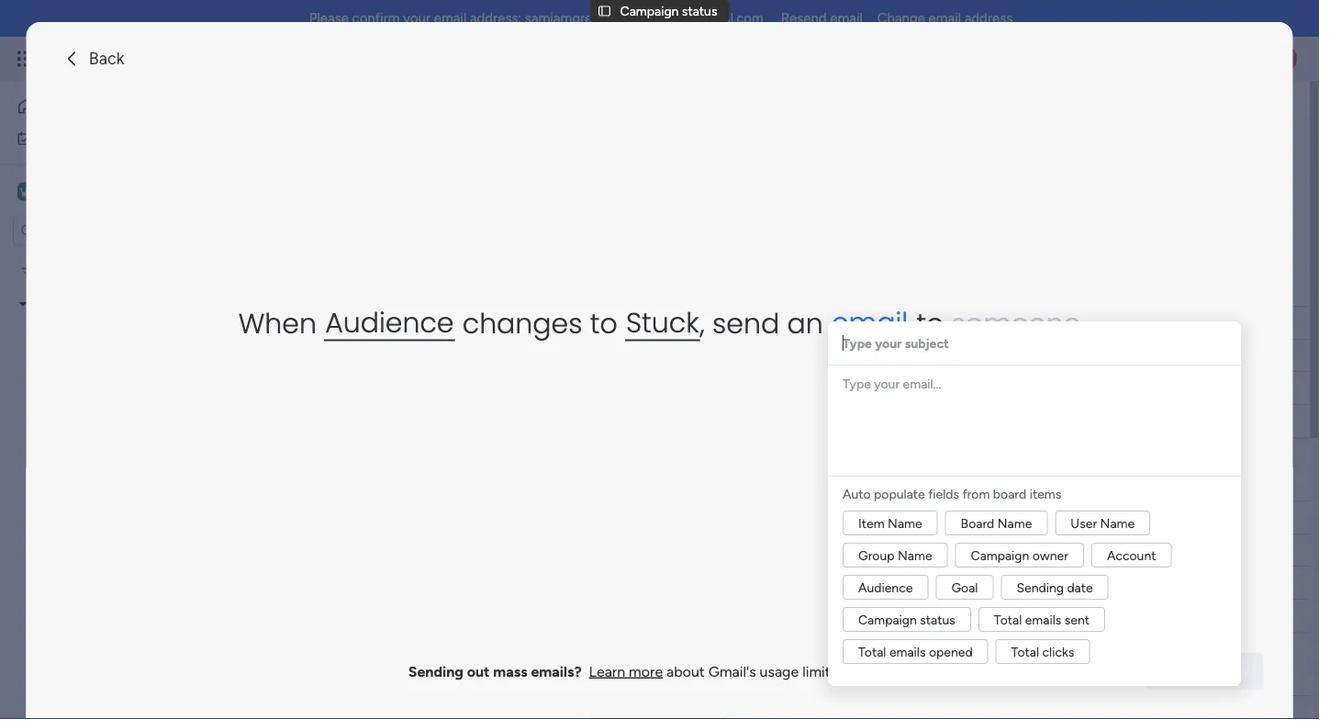 Task type: vqa. For each thing, say whether or not it's contained in the screenshot.
PLANS at left top
no



Task type: describe. For each thing, give the bounding box(es) containing it.
0 horizontal spatial campaign status
[[620, 3, 718, 19]]

1 vertical spatial campaign owner
[[971, 547, 1069, 563]]

total clicks
[[1012, 644, 1075, 659]]

click
[[416, 348, 445, 364]]

usage
[[760, 663, 799, 680]]

hi there! 👋  click here to learn how to start ➡️
[[347, 348, 609, 364]]

1 horizontal spatial campaign status
[[859, 612, 956, 627]]

item for item name
[[859, 515, 885, 531]]

name for board name
[[998, 515, 1033, 531]]

to left someone
[[917, 304, 944, 343]]

email right the change
[[929, 10, 962, 27]]

learn more link
[[589, 663, 663, 680]]

2 audience field from the top
[[856, 507, 919, 528]]

audience down the group
[[859, 580, 913, 595]]

caret down image
[[19, 298, 27, 310]]

monday
[[82, 48, 145, 69]]

sam green image
[[1268, 44, 1298, 73]]

opened
[[929, 644, 973, 659]]

total emails opened
[[859, 644, 973, 659]]

1 goal field from the top
[[1028, 313, 1064, 333]]

audience right the an
[[860, 315, 915, 331]]

out
[[467, 663, 490, 680]]

Campaign owner field
[[570, 313, 677, 333]]

total emails sent
[[994, 612, 1090, 627]]

changes
[[463, 304, 583, 343]]

Account field
[[730, 313, 788, 333]]

👋
[[400, 348, 413, 364]]

please
[[309, 10, 349, 27]]

limits
[[803, 663, 838, 680]]

1 vertical spatial account
[[1108, 547, 1157, 563]]

owner inside field
[[637, 315, 672, 331]]

emails?
[[531, 663, 582, 680]]

monday button
[[48, 35, 293, 83]]

clicks
[[1043, 644, 1075, 659]]

sending date for account
[[1199, 315, 1275, 331]]

email inside when audience changes to stuck , send an email to someone
[[832, 303, 908, 342]]

campaign inside campaign owner field
[[575, 315, 633, 331]]

resend email
[[781, 10, 863, 27]]

an
[[787, 304, 823, 343]]

2 vertical spatial sending date
[[1017, 580, 1093, 595]]

populate
[[874, 486, 925, 501]]

total for total clicks
[[1012, 644, 1040, 659]]

learn
[[492, 348, 520, 364]]

account inside field
[[734, 315, 784, 331]]

send
[[713, 304, 780, 343]]

sending date for goal
[[1199, 510, 1275, 525]]

please confirm your email address: samiamgreeneggsnham27@gmail.com
[[309, 10, 764, 27]]

when
[[238, 304, 317, 343]]

item name
[[859, 515, 923, 531]]

auto populate fields from board items
[[843, 486, 1062, 501]]

from
[[963, 486, 990, 501]]

my work
[[40, 130, 89, 146]]

2 vertical spatial date
[[1068, 580, 1093, 595]]

to right how
[[551, 348, 563, 364]]

work
[[61, 130, 89, 146]]

someone
[[952, 304, 1081, 343]]

email right your on the top of the page
[[434, 10, 467, 27]]

when audience changes to stuck , send an email to someone
[[238, 303, 1081, 343]]

item for item
[[421, 315, 447, 330]]

back
[[89, 48, 124, 68]]

about
[[667, 663, 705, 680]]

home
[[42, 99, 77, 114]]

campaign owner inside field
[[575, 315, 672, 331]]

your
[[403, 10, 431, 27]]



Task type: locate. For each thing, give the bounding box(es) containing it.
0 vertical spatial sending date field
[[1194, 313, 1280, 333]]

gmail's
[[709, 663, 756, 680]]

start
[[566, 348, 593, 364]]

address:
[[470, 10, 522, 27]]

item
[[421, 315, 447, 330], [859, 515, 885, 531]]

board
[[994, 486, 1027, 501]]

0 vertical spatial goal
[[1033, 315, 1059, 331]]

1 vertical spatial goal field
[[1028, 507, 1064, 528]]

1 horizontal spatial campaign owner
[[971, 547, 1069, 563]]

email right resend
[[831, 10, 863, 27]]

emails left opened
[[890, 644, 926, 659]]

my
[[40, 130, 58, 146]]

0 horizontal spatial item
[[421, 315, 447, 330]]

items
[[1030, 486, 1062, 501]]

name for group name
[[898, 547, 933, 563]]

1 vertical spatial audience field
[[856, 507, 919, 528]]

total
[[994, 612, 1022, 627], [859, 644, 887, 659], [1012, 644, 1040, 659]]

group
[[859, 547, 895, 563]]

0 vertical spatial item
[[421, 315, 447, 330]]

1 horizontal spatial owner
[[1033, 547, 1069, 563]]

Goal field
[[1028, 313, 1064, 333], [1028, 507, 1064, 528]]

sending date
[[1199, 315, 1275, 331], [1199, 510, 1275, 525], [1017, 580, 1093, 595]]

1 vertical spatial date
[[1249, 510, 1275, 525]]

total left clicks on the bottom right of page
[[1012, 644, 1040, 659]]

address
[[965, 10, 1013, 27]]

email
[[434, 10, 467, 27], [831, 10, 863, 27], [929, 10, 962, 27], [832, 303, 908, 342]]

sending
[[1199, 315, 1246, 331], [1199, 510, 1246, 525], [1017, 580, 1064, 595], [408, 663, 464, 680]]

0 vertical spatial emails
[[1026, 612, 1062, 627]]

Type your email... text field
[[843, 373, 1227, 468]]

learn
[[589, 663, 626, 680]]

user name
[[1071, 515, 1135, 531]]

here
[[448, 348, 473, 364]]

audience field right the an
[[856, 313, 919, 333]]

1 vertical spatial campaign status
[[859, 612, 956, 627]]

1 horizontal spatial status
[[920, 612, 956, 627]]

1 vertical spatial status
[[920, 612, 956, 627]]

owner
[[637, 315, 672, 331], [1033, 547, 1069, 563]]

account
[[734, 315, 784, 331], [1108, 547, 1157, 563]]

2 vertical spatial goal
[[952, 580, 978, 595]]

1 workspace image from the left
[[17, 181, 36, 202]]

samiamgreeneggsnham27@gmail.com
[[525, 10, 764, 27]]

emails for opened
[[890, 644, 926, 659]]

0 vertical spatial account
[[734, 315, 784, 331]]

auto
[[843, 486, 871, 501]]

name
[[888, 515, 923, 531], [998, 515, 1033, 531], [1101, 515, 1135, 531], [898, 547, 933, 563]]

email right the an
[[832, 303, 908, 342]]

user
[[1071, 515, 1098, 531]]

emails
[[1026, 612, 1062, 627], [890, 644, 926, 659]]

sending date field for account
[[1194, 313, 1280, 333]]

name for item name
[[888, 515, 923, 531]]

1 vertical spatial emails
[[890, 644, 926, 659]]

total for total emails opened
[[859, 644, 887, 659]]

campaign status
[[620, 3, 718, 19], [859, 612, 956, 627]]

audience
[[325, 303, 454, 342], [860, 315, 915, 331], [860, 510, 915, 525], [859, 580, 913, 595]]

emails up total clicks
[[1026, 612, 1062, 627]]

campaign
[[620, 3, 679, 19], [575, 315, 633, 331], [971, 547, 1030, 563], [859, 612, 917, 627]]

goal
[[1033, 315, 1059, 331], [1033, 510, 1059, 525], [952, 580, 978, 595]]

campaign owner up ➡️
[[575, 315, 672, 331]]

1 sending date field from the top
[[1194, 313, 1280, 333]]

0 vertical spatial sending date
[[1199, 315, 1275, 331]]

name down populate
[[888, 515, 923, 531]]

name for user name
[[1101, 515, 1135, 531]]

audience down populate
[[860, 510, 915, 525]]

home button
[[11, 92, 197, 121]]

1 vertical spatial goal
[[1033, 510, 1059, 525]]

workspace image
[[17, 181, 36, 202], [20, 181, 33, 202]]

hi
[[347, 348, 360, 364]]

None field
[[570, 702, 677, 719], [730, 702, 788, 719], [856, 702, 919, 719], [1028, 702, 1064, 719], [1194, 702, 1280, 719], [570, 702, 677, 719], [730, 702, 788, 719], [856, 702, 919, 719], [1028, 702, 1064, 719], [1194, 702, 1280, 719]]

0 horizontal spatial account
[[734, 315, 784, 331]]

more
[[629, 663, 663, 680]]

select product image
[[17, 50, 35, 68]]

0 vertical spatial audience field
[[856, 313, 919, 333]]

emails for sent
[[1026, 612, 1062, 627]]

2 sending date field from the top
[[1194, 507, 1280, 528]]

board
[[961, 515, 995, 531]]

sending out mass emails? learn more about gmail's usage limits
[[408, 663, 838, 680]]

0 horizontal spatial status
[[682, 3, 718, 19]]

account left the an
[[734, 315, 784, 331]]

1 vertical spatial sending date field
[[1194, 507, 1280, 528]]

to
[[590, 304, 618, 343], [917, 304, 944, 343], [477, 348, 489, 364], [551, 348, 563, 364]]

total for total emails sent
[[994, 612, 1022, 627]]

account down user name
[[1108, 547, 1157, 563]]

back button
[[56, 44, 132, 73]]

2 goal field from the top
[[1028, 507, 1064, 528]]

board name
[[961, 515, 1033, 531]]

sent
[[1065, 612, 1090, 627]]

item up the group
[[859, 515, 885, 531]]

owner down items
[[1033, 547, 1069, 563]]

1 vertical spatial sending date
[[1199, 510, 1275, 525]]

date for goal
[[1249, 510, 1275, 525]]

audience inside when audience changes to stuck , send an email to someone
[[325, 303, 454, 342]]

0 vertical spatial campaign status
[[620, 3, 718, 19]]

confirm
[[352, 10, 400, 27]]

resend email link
[[781, 10, 863, 27]]

➡️
[[596, 348, 609, 364]]

1 vertical spatial item
[[859, 515, 885, 531]]

,
[[700, 304, 705, 343]]

audience field down populate
[[856, 507, 919, 528]]

audience up there!
[[325, 303, 454, 342]]

0 vertical spatial campaign owner
[[575, 315, 672, 331]]

Type your subject text field
[[828, 321, 1242, 366]]

sending date field for goal
[[1194, 507, 1280, 528]]

Sending date field
[[1194, 313, 1280, 333], [1194, 507, 1280, 528]]

item up click
[[421, 315, 447, 330]]

owner left ,
[[637, 315, 672, 331]]

name down board on the bottom right
[[998, 515, 1033, 531]]

status
[[682, 3, 718, 19], [920, 612, 956, 627]]

campaign owner down board name
[[971, 547, 1069, 563]]

1 audience field from the top
[[856, 313, 919, 333]]

stuck
[[626, 303, 699, 342]]

campaign owner
[[575, 315, 672, 331], [971, 547, 1069, 563]]

total left opened
[[859, 644, 887, 659]]

option
[[0, 256, 234, 260]]

0 horizontal spatial owner
[[637, 315, 672, 331]]

date for account
[[1249, 315, 1275, 331]]

name right user
[[1101, 515, 1135, 531]]

change email address
[[878, 10, 1013, 27]]

to right here
[[477, 348, 489, 364]]

name right the group
[[898, 547, 933, 563]]

there!
[[363, 348, 397, 364]]

0 vertical spatial date
[[1249, 315, 1275, 331]]

how
[[523, 348, 548, 364]]

Audience field
[[856, 313, 919, 333], [856, 507, 919, 528]]

1 horizontal spatial item
[[859, 515, 885, 531]]

0 vertical spatial status
[[682, 3, 718, 19]]

group name
[[859, 547, 933, 563]]

fields
[[929, 486, 960, 501]]

change email address link
[[878, 10, 1013, 27]]

0 vertical spatial owner
[[637, 315, 672, 331]]

list box
[[0, 253, 234, 630]]

resend
[[781, 10, 827, 27]]

total up total clicks
[[994, 612, 1022, 627]]

change
[[878, 10, 926, 27]]

0 horizontal spatial campaign owner
[[575, 315, 672, 331]]

0 horizontal spatial emails
[[890, 644, 926, 659]]

0 vertical spatial goal field
[[1028, 313, 1064, 333]]

to up ➡️
[[590, 304, 618, 343]]

1 vertical spatial owner
[[1033, 547, 1069, 563]]

2 workspace image from the left
[[20, 181, 33, 202]]

my work button
[[11, 124, 197, 153]]

date
[[1249, 315, 1275, 331], [1249, 510, 1275, 525], [1068, 580, 1093, 595]]

mass
[[493, 663, 528, 680]]

1 horizontal spatial account
[[1108, 547, 1157, 563]]

1 horizontal spatial emails
[[1026, 612, 1062, 627]]



